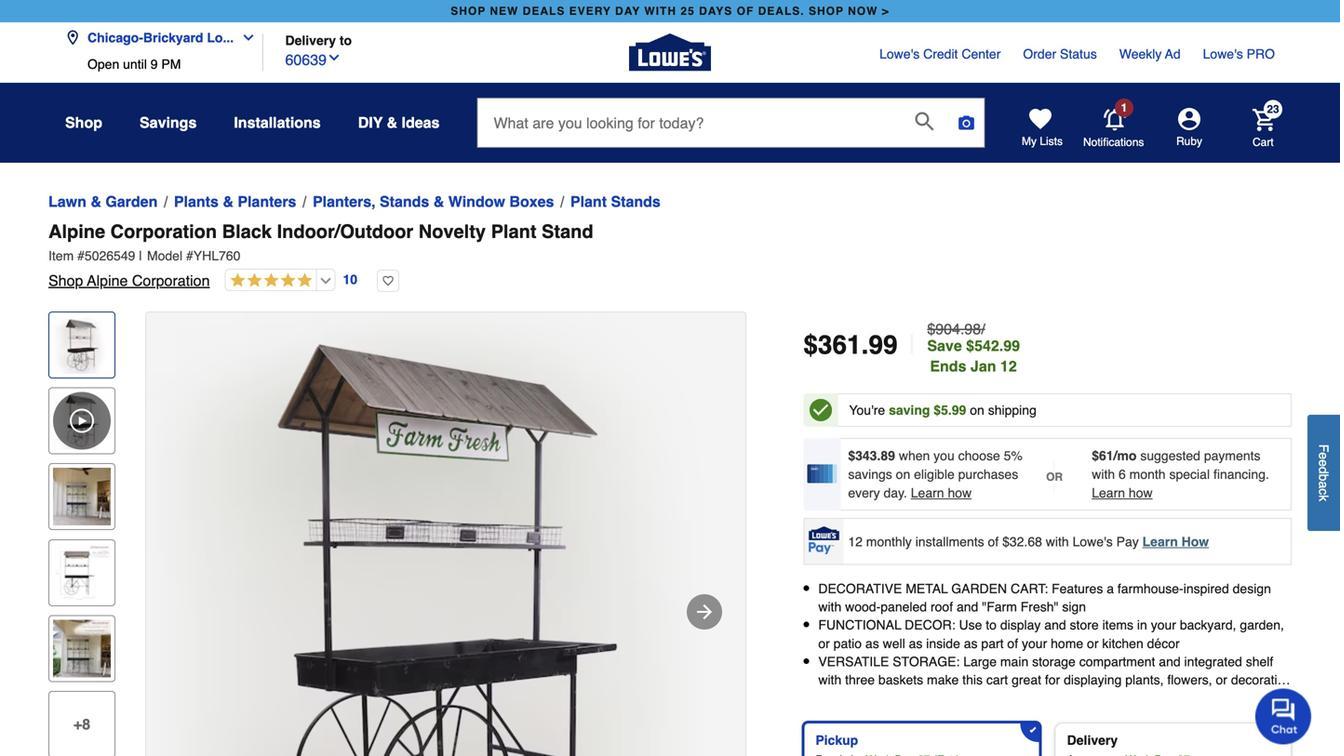 Task type: describe. For each thing, give the bounding box(es) containing it.
item number 5 0 2 6 5 4 9 and model number y h l 7 6 0 element
[[48, 247, 1292, 265]]

$343.89
[[848, 449, 896, 464]]

location image
[[65, 30, 80, 45]]

>
[[882, 5, 890, 18]]

new
[[490, 5, 519, 18]]

pm
[[161, 57, 181, 72]]

plant inside alpine corporation black indoor/outdoor novelty plant stand item # 5026549 | model # yhl760
[[491, 221, 537, 243]]

c
[[1317, 489, 1332, 495]]

integrated
[[1185, 655, 1243, 670]]

25
[[681, 5, 695, 18]]

three
[[845, 673, 875, 688]]

$904.98 /
[[928, 321, 986, 338]]

storage
[[1033, 655, 1076, 670]]

shop for shop alpine corporation
[[48, 272, 83, 290]]

lowe's home improvement lists image
[[1030, 108, 1052, 130]]

ruby
[[1177, 135, 1203, 148]]

lists
[[1040, 135, 1063, 148]]

shop for shop
[[65, 114, 102, 131]]

6
[[1119, 467, 1126, 482]]

installations button
[[234, 106, 321, 140]]

$ 361 . 99
[[804, 331, 898, 360]]

1 how from the left
[[948, 486, 972, 501]]

suggested payments with 6 month special financing. learn how
[[1092, 449, 1270, 501]]

alpine corporation  #yhl760 - thumbnail3 image
[[53, 544, 111, 602]]

fresh"
[[1021, 600, 1059, 615]]

0 vertical spatial of
[[988, 535, 999, 550]]

pro
[[1247, 47, 1276, 61]]

corporation inside alpine corporation black indoor/outdoor novelty plant stand item # 5026549 | model # yhl760
[[110, 221, 217, 243]]

of
[[737, 5, 754, 18]]

item
[[48, 249, 74, 263]]

& up novelty
[[434, 193, 444, 210]]

with left wood-
[[819, 600, 842, 615]]

| inside alpine corporation black indoor/outdoor novelty plant stand item # 5026549 | model # yhl760
[[139, 249, 142, 263]]

lowe's home improvement logo image
[[629, 12, 711, 94]]

alpine corporation  #yhl760 image
[[146, 313, 746, 757]]

day.
[[884, 486, 908, 501]]

decorative
[[1232, 673, 1292, 688]]

sign
[[1063, 600, 1087, 615]]

12 inside save $542.99 ends jan 12
[[1001, 358, 1017, 375]]

0 horizontal spatial or
[[819, 637, 830, 652]]

paneled
[[881, 600, 927, 615]]

use
[[959, 618, 983, 633]]

deals.
[[758, 5, 805, 18]]

$
[[804, 331, 818, 360]]

accents
[[819, 691, 864, 706]]

2 e from the top
[[1317, 460, 1332, 467]]

delivery for delivery to
[[285, 33, 336, 48]]

savings button
[[140, 106, 197, 140]]

4.8 stars image
[[226, 273, 312, 290]]

brickyard
[[143, 30, 203, 45]]

center
[[962, 47, 1001, 61]]

lowe's credit center link
[[880, 45, 1001, 63]]

large
[[964, 655, 997, 670]]

& for plants
[[223, 193, 234, 210]]

functional
[[819, 618, 902, 633]]

lawn
[[48, 193, 86, 210]]

my lists
[[1022, 135, 1063, 148]]

ruby button
[[1145, 108, 1235, 149]]

boxes
[[510, 193, 554, 210]]

notifications
[[1084, 136, 1145, 149]]

chevron down image inside 60639 button
[[327, 50, 342, 65]]

kitchen
[[1103, 637, 1144, 652]]

inspired
[[1184, 582, 1230, 597]]

2 as from the left
[[909, 637, 923, 652]]

features
[[1052, 582, 1104, 597]]

cart
[[1253, 136, 1274, 149]]

0 horizontal spatial to
[[340, 33, 352, 48]]

black
[[222, 221, 272, 243]]

or
[[1047, 471, 1063, 484]]

alpine corporation  #yhl760 - thumbnail image
[[53, 317, 111, 374]]

until
[[123, 57, 147, 72]]

days
[[699, 5, 733, 18]]

my
[[1022, 135, 1037, 148]]

displaying
[[1064, 673, 1122, 688]]

2 horizontal spatial or
[[1216, 673, 1228, 688]]

decor:
[[905, 618, 956, 633]]

when you choose 5% savings on eligible purchases every day.
[[848, 449, 1023, 501]]

lowe's credit center
[[880, 47, 1001, 61]]

delivery for delivery
[[1068, 734, 1118, 749]]

1 vertical spatial corporation
[[132, 272, 210, 290]]

b
[[1317, 474, 1332, 482]]

lowe's pro
[[1203, 47, 1276, 61]]

financing.
[[1214, 467, 1270, 482]]

plant stands link
[[571, 191, 661, 213]]

$5.99
[[934, 403, 967, 418]]

storage:
[[893, 655, 960, 670]]

save
[[928, 338, 962, 355]]

of inside the decorative metal garden cart: features a farmhouse-inspired design with wood-paneled roof and "farm fresh" sign functional decor: use to display and store items in your backyard, garden, or patio as well as inside as part of your home or kitchen décor versatile storage: large main storage compartment and integrated shelf with three baskets make this cart great for displaying plants, flowers, or decorative accents
[[1008, 637, 1019, 652]]

payments
[[1205, 449, 1261, 464]]

décor
[[1148, 637, 1180, 652]]

chicago-brickyard lo...
[[88, 30, 234, 45]]

diy & ideas button
[[358, 106, 440, 140]]

option group containing pickup
[[796, 716, 1300, 757]]

you're
[[850, 403, 886, 418]]

shelf
[[1246, 655, 1274, 670]]

361
[[818, 331, 862, 360]]

every
[[848, 486, 880, 501]]

d
[[1317, 467, 1332, 474]]

lawn & garden link
[[48, 191, 158, 213]]

garden
[[952, 582, 1007, 597]]

saving
[[889, 403, 931, 418]]

chat invite button image
[[1256, 689, 1313, 745]]

lawn & garden
[[48, 193, 158, 210]]

model
[[147, 249, 183, 263]]

you're saving $5.99 on shipping
[[850, 403, 1037, 418]]

plants
[[174, 193, 219, 210]]

installations
[[234, 114, 321, 131]]

baskets
[[879, 673, 924, 688]]

arrow right image
[[694, 601, 716, 624]]

f
[[1317, 445, 1332, 453]]

patio
[[834, 637, 862, 652]]

cart
[[987, 673, 1008, 688]]

alpine inside alpine corporation black indoor/outdoor novelty plant stand item # 5026549 | model # yhl760
[[48, 221, 105, 243]]

lowe's for lowe's credit center
[[880, 47, 920, 61]]

great
[[1012, 673, 1042, 688]]

1 horizontal spatial and
[[1045, 618, 1067, 633]]

stands for planters,
[[380, 193, 430, 210]]



Task type: vqa. For each thing, say whether or not it's contained in the screenshot.
"28203" Button
no



Task type: locate. For each thing, give the bounding box(es) containing it.
1 horizontal spatial on
[[970, 403, 985, 418]]

shop alpine corporation
[[48, 272, 210, 290]]

check circle filled image
[[810, 399, 832, 422]]

12 right lowes pay logo
[[848, 535, 863, 550]]

.
[[862, 331, 869, 360]]

0 horizontal spatial and
[[957, 600, 979, 615]]

or down integrated
[[1216, 673, 1228, 688]]

inside
[[927, 637, 961, 652]]

0 horizontal spatial |
[[139, 249, 142, 263]]

how down month
[[1129, 486, 1153, 501]]

99
[[869, 331, 898, 360]]

learn down "6"
[[1092, 486, 1126, 501]]

camera image
[[958, 114, 976, 132]]

corporation down model
[[132, 272, 210, 290]]

12
[[1001, 358, 1017, 375], [848, 535, 863, 550]]

1 vertical spatial plant
[[491, 221, 537, 243]]

1 horizontal spatial learn
[[1092, 486, 1126, 501]]

0 vertical spatial chevron down image
[[234, 30, 256, 45]]

# right the 'item'
[[77, 249, 85, 263]]

1 horizontal spatial |
[[909, 329, 916, 361]]

to inside the decorative metal garden cart: features a farmhouse-inspired design with wood-paneled roof and "farm fresh" sign functional decor: use to display and store items in your backyard, garden, or patio as well as inside as part of your home or kitchen décor versatile storage: large main storage compartment and integrated shelf with three baskets make this cart great for displaying plants, flowers, or decorative accents
[[986, 618, 997, 633]]

alpine corporation  #yhl760 - thumbnail2 image
[[53, 468, 111, 526]]

roof
[[931, 600, 953, 615]]

1 horizontal spatial as
[[909, 637, 923, 652]]

0 vertical spatial delivery
[[285, 33, 336, 48]]

&
[[387, 114, 398, 131], [91, 193, 101, 210], [223, 193, 234, 210], [434, 193, 444, 210]]

shop down open at the top left of the page
[[65, 114, 102, 131]]

installments
[[916, 535, 985, 550]]

1 learn how button from the left
[[911, 484, 972, 503]]

1 vertical spatial |
[[909, 329, 916, 361]]

0 horizontal spatial on
[[896, 467, 911, 482]]

or down store
[[1087, 637, 1099, 652]]

0 horizontal spatial how
[[948, 486, 972, 501]]

12 right jan
[[1001, 358, 1017, 375]]

a for b
[[1317, 482, 1332, 489]]

on inside when you choose 5% savings on eligible purchases every day.
[[896, 467, 911, 482]]

decorative metal garden cart: features a farmhouse-inspired design with wood-paneled roof and "farm fresh" sign functional decor: use to display and store items in your backyard, garden, or patio as well as inside as part of your home or kitchen décor versatile storage: large main storage compartment and integrated shelf with three baskets make this cart great for displaying plants, flowers, or decorative accents
[[819, 582, 1292, 706]]

lowe's inside the lowe's credit center link
[[880, 47, 920, 61]]

1 horizontal spatial shop
[[809, 5, 844, 18]]

1 # from the left
[[77, 249, 85, 263]]

1 horizontal spatial delivery
[[1068, 734, 1118, 749]]

heart outline image
[[377, 270, 399, 292]]

window
[[449, 193, 506, 210]]

lowe's
[[880, 47, 920, 61], [1203, 47, 1244, 61], [1073, 535, 1113, 550]]

as left well
[[866, 637, 880, 652]]

a for features
[[1107, 582, 1114, 597]]

how inside 'suggested payments with 6 month special financing. learn how'
[[1129, 486, 1153, 501]]

backyard,
[[1180, 618, 1237, 633]]

search image
[[916, 112, 934, 131]]

1 vertical spatial on
[[896, 467, 911, 482]]

1 horizontal spatial to
[[986, 618, 997, 633]]

corporation up model
[[110, 221, 217, 243]]

1 horizontal spatial stands
[[611, 193, 661, 210]]

stands up item number 5 0 2 6 5 4 9 and model number y h l 7 6 0 element
[[611, 193, 661, 210]]

1 horizontal spatial lowe's
[[1073, 535, 1113, 550]]

# right model
[[186, 249, 193, 263]]

lowe's home improvement cart image
[[1253, 109, 1276, 131]]

1 vertical spatial shop
[[48, 272, 83, 290]]

1 vertical spatial your
[[1022, 637, 1048, 652]]

1 horizontal spatial chevron down image
[[327, 50, 342, 65]]

1 vertical spatial a
[[1107, 582, 1114, 597]]

0 vertical spatial |
[[139, 249, 142, 263]]

| left model
[[139, 249, 142, 263]]

1 shop from the left
[[451, 5, 486, 18]]

None search field
[[477, 98, 985, 163]]

garden,
[[1241, 618, 1285, 633]]

a inside button
[[1317, 482, 1332, 489]]

0 horizontal spatial learn how button
[[911, 484, 972, 503]]

0 vertical spatial to
[[340, 33, 352, 48]]

shop down the 'item'
[[48, 272, 83, 290]]

flowers,
[[1168, 673, 1213, 688]]

0 vertical spatial a
[[1317, 482, 1332, 489]]

plants & planters
[[174, 193, 296, 210]]

with right "$32.68"
[[1046, 535, 1069, 550]]

metal
[[906, 582, 948, 597]]

day
[[615, 5, 641, 18]]

0 horizontal spatial delivery
[[285, 33, 336, 48]]

stand
[[542, 221, 594, 243]]

learn how
[[911, 486, 972, 501]]

1 horizontal spatial or
[[1087, 637, 1099, 652]]

and up use
[[957, 600, 979, 615]]

open until 9 pm
[[88, 57, 181, 72]]

& right plants
[[223, 193, 234, 210]]

and up home
[[1045, 618, 1067, 633]]

0 horizontal spatial of
[[988, 535, 999, 550]]

+8
[[73, 716, 90, 734]]

& right diy
[[387, 114, 398, 131]]

credit
[[924, 47, 958, 61]]

corporation
[[110, 221, 217, 243], [132, 272, 210, 290]]

$61/mo
[[1092, 449, 1137, 464]]

a right features
[[1107, 582, 1114, 597]]

$542.99
[[967, 338, 1020, 355]]

shop left now
[[809, 5, 844, 18]]

2 horizontal spatial lowe's
[[1203, 47, 1244, 61]]

1 vertical spatial to
[[986, 618, 997, 633]]

1 horizontal spatial a
[[1317, 482, 1332, 489]]

option group
[[796, 716, 1300, 757]]

on up day.
[[896, 467, 911, 482]]

Search Query text field
[[478, 99, 901, 147]]

1 vertical spatial chevron down image
[[327, 50, 342, 65]]

with
[[1092, 467, 1115, 482], [1046, 535, 1069, 550], [819, 600, 842, 615], [819, 673, 842, 688]]

0 vertical spatial corporation
[[110, 221, 217, 243]]

monthly
[[867, 535, 912, 550]]

plant
[[571, 193, 607, 210], [491, 221, 537, 243]]

lowe's home improvement notification center image
[[1104, 109, 1127, 131]]

0 horizontal spatial shop
[[451, 5, 486, 18]]

1 horizontal spatial how
[[1129, 486, 1153, 501]]

your up décor
[[1151, 618, 1177, 633]]

0 vertical spatial your
[[1151, 618, 1177, 633]]

learn how button down "6"
[[1092, 484, 1153, 503]]

chevron down image inside chicago-brickyard lo... button
[[234, 30, 256, 45]]

chevron down image down delivery to
[[327, 50, 342, 65]]

ad
[[1166, 47, 1181, 61]]

main
[[1001, 655, 1029, 670]]

& for lawn
[[91, 193, 101, 210]]

0 horizontal spatial learn
[[911, 486, 945, 501]]

every
[[569, 5, 612, 18]]

1 horizontal spatial of
[[1008, 637, 1019, 652]]

your down the display
[[1022, 637, 1048, 652]]

& right lawn
[[91, 193, 101, 210]]

or left patio
[[819, 637, 830, 652]]

1 vertical spatial and
[[1045, 618, 1067, 633]]

savings
[[140, 114, 197, 131]]

shop left new
[[451, 5, 486, 18]]

how down eligible at the bottom right of the page
[[948, 486, 972, 501]]

items
[[1103, 618, 1134, 633]]

store
[[1070, 618, 1099, 633]]

of up main
[[1008, 637, 1019, 652]]

save $542.99 ends jan 12
[[928, 338, 1020, 375]]

2 vertical spatial and
[[1159, 655, 1181, 670]]

learn down eligible at the bottom right of the page
[[911, 486, 945, 501]]

1 stands from the left
[[380, 193, 430, 210]]

0 horizontal spatial lowe's
[[880, 47, 920, 61]]

0 horizontal spatial stands
[[380, 193, 430, 210]]

with left "6"
[[1092, 467, 1115, 482]]

eligible
[[914, 467, 955, 482]]

indoor/outdoor
[[277, 221, 414, 243]]

2 horizontal spatial learn
[[1143, 535, 1178, 550]]

0 vertical spatial shop
[[65, 114, 102, 131]]

order
[[1024, 47, 1057, 61]]

learn how button down eligible at the bottom right of the page
[[911, 484, 972, 503]]

a inside the decorative metal garden cart: features a farmhouse-inspired design with wood-paneled roof and "farm fresh" sign functional decor: use to display and store items in your backyard, garden, or patio as well as inside as part of your home or kitchen décor versatile storage: large main storage compartment and integrated shelf with three baskets make this cart great for displaying plants, flowers, or decorative accents
[[1107, 582, 1114, 597]]

& inside button
[[387, 114, 398, 131]]

chevron down image right brickyard
[[234, 30, 256, 45]]

ends
[[930, 358, 967, 375]]

novelty
[[419, 221, 486, 243]]

0 horizontal spatial 12
[[848, 535, 863, 550]]

and down décor
[[1159, 655, 1181, 670]]

jan
[[971, 358, 997, 375]]

as
[[866, 637, 880, 652], [909, 637, 923, 652], [964, 637, 978, 652]]

60639 button
[[285, 47, 342, 71]]

0 vertical spatial 12
[[1001, 358, 1017, 375]]

with inside 'suggested payments with 6 month special financing. learn how'
[[1092, 467, 1115, 482]]

2 # from the left
[[186, 249, 193, 263]]

2 horizontal spatial as
[[964, 637, 978, 652]]

as up storage:
[[909, 637, 923, 652]]

delivery up 60639
[[285, 33, 336, 48]]

lo...
[[207, 30, 234, 45]]

well
[[883, 637, 906, 652]]

choose
[[959, 449, 1001, 464]]

home
[[1051, 637, 1084, 652]]

1 horizontal spatial 12
[[1001, 358, 1017, 375]]

plant up stand
[[571, 193, 607, 210]]

1 as from the left
[[866, 637, 880, 652]]

2 stands from the left
[[611, 193, 661, 210]]

as down use
[[964, 637, 978, 652]]

part
[[982, 637, 1004, 652]]

1 horizontal spatial learn how button
[[1092, 484, 1153, 503]]

0 horizontal spatial plant
[[491, 221, 537, 243]]

1 vertical spatial of
[[1008, 637, 1019, 652]]

with up accents
[[819, 673, 842, 688]]

0 vertical spatial and
[[957, 600, 979, 615]]

0 horizontal spatial #
[[77, 249, 85, 263]]

delivery
[[285, 33, 336, 48], [1068, 734, 1118, 749]]

lowe's left credit
[[880, 47, 920, 61]]

1 vertical spatial delivery
[[1068, 734, 1118, 749]]

how
[[948, 486, 972, 501], [1129, 486, 1153, 501]]

stands for plant
[[611, 193, 661, 210]]

this
[[963, 673, 983, 688]]

lowe's for lowe's pro
[[1203, 47, 1244, 61]]

0 horizontal spatial your
[[1022, 637, 1048, 652]]

3 as from the left
[[964, 637, 978, 652]]

a up the k
[[1317, 482, 1332, 489]]

$904.98
[[928, 321, 981, 338]]

lowe's left pro
[[1203, 47, 1244, 61]]

farmhouse-
[[1118, 582, 1184, 597]]

plant down "boxes"
[[491, 221, 537, 243]]

2 shop from the left
[[809, 5, 844, 18]]

suggested
[[1141, 449, 1201, 464]]

shipping
[[988, 403, 1037, 418]]

60639
[[285, 51, 327, 68]]

1 e from the top
[[1317, 453, 1332, 460]]

shop
[[451, 5, 486, 18], [809, 5, 844, 18]]

on right '$5.99' at the bottom right of the page
[[970, 403, 985, 418]]

shop new deals every day with 25 days of deals. shop now >
[[451, 5, 890, 18]]

2 horizontal spatial and
[[1159, 655, 1181, 670]]

0 vertical spatial on
[[970, 403, 985, 418]]

savings
[[848, 467, 893, 482]]

learn right pay
[[1143, 535, 1178, 550]]

1 horizontal spatial plant
[[571, 193, 607, 210]]

0 vertical spatial alpine
[[48, 221, 105, 243]]

stands up novelty
[[380, 193, 430, 210]]

chevron down image
[[234, 30, 256, 45], [327, 50, 342, 65]]

e up b
[[1317, 460, 1332, 467]]

planters
[[238, 193, 296, 210]]

display
[[1001, 618, 1041, 633]]

learn inside 'suggested payments with 6 month special financing. learn how'
[[1092, 486, 1126, 501]]

my lists link
[[1022, 108, 1063, 149]]

e up d
[[1317, 453, 1332, 460]]

alpine corporation  #yhl760 - thumbnail4 image
[[53, 620, 111, 678]]

now
[[848, 5, 878, 18]]

design
[[1233, 582, 1272, 597]]

purchases
[[959, 467, 1019, 482]]

1 vertical spatial 12
[[848, 535, 863, 550]]

0 vertical spatial plant
[[571, 193, 607, 210]]

& for diy
[[387, 114, 398, 131]]

or
[[819, 637, 830, 652], [1087, 637, 1099, 652], [1216, 673, 1228, 688]]

1 vertical spatial alpine
[[87, 272, 128, 290]]

weekly ad link
[[1120, 45, 1181, 63]]

learn
[[911, 486, 945, 501], [1092, 486, 1126, 501], [1143, 535, 1178, 550]]

lowe's left pay
[[1073, 535, 1113, 550]]

alpine down 5026549
[[87, 272, 128, 290]]

k
[[1317, 495, 1332, 502]]

of left "$32.68"
[[988, 535, 999, 550]]

learn how button for $61/mo
[[1092, 484, 1153, 503]]

2 learn how button from the left
[[1092, 484, 1153, 503]]

learn how button for $343.89
[[911, 484, 972, 503]]

chicago-brickyard lo... button
[[65, 19, 264, 57]]

0 horizontal spatial as
[[866, 637, 880, 652]]

0 horizontal spatial a
[[1107, 582, 1114, 597]]

2 how from the left
[[1129, 486, 1153, 501]]

alpine up the 'item'
[[48, 221, 105, 243]]

1 horizontal spatial your
[[1151, 618, 1177, 633]]

|
[[139, 249, 142, 263], [909, 329, 916, 361]]

order status
[[1024, 47, 1097, 61]]

1 horizontal spatial #
[[186, 249, 193, 263]]

you
[[934, 449, 955, 464]]

lowe's inside lowe's pro link
[[1203, 47, 1244, 61]]

for
[[1045, 673, 1061, 688]]

delivery down displaying
[[1068, 734, 1118, 749]]

5026549
[[85, 249, 135, 263]]

| right 99
[[909, 329, 916, 361]]

alpine
[[48, 221, 105, 243], [87, 272, 128, 290]]

0 horizontal spatial chevron down image
[[234, 30, 256, 45]]

lowes pay logo image
[[806, 527, 843, 555]]



